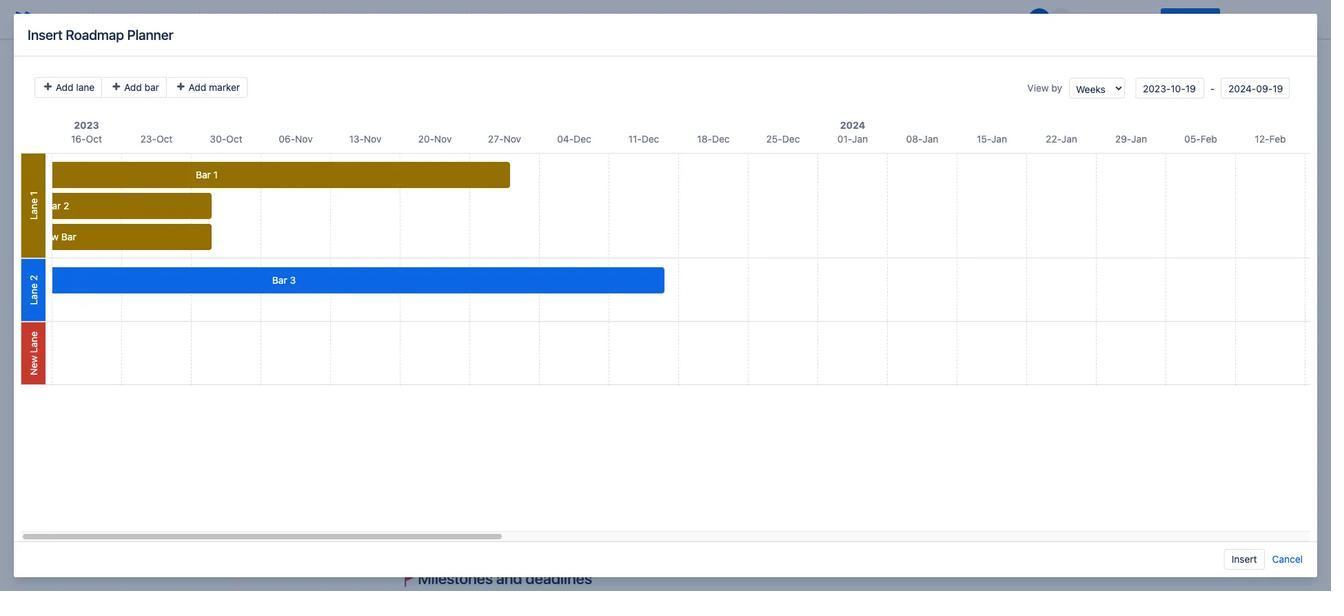 Task type: describe. For each thing, give the bounding box(es) containing it.
add bar button
[[104, 77, 167, 98]]

06-
[[279, 133, 295, 145]]

marker
[[209, 81, 240, 93]]

new for new bar
[[39, 231, 59, 243]]

by
[[1052, 82, 1062, 94]]

oct for 30-oct
[[226, 133, 242, 145]]

bar for bar 3
[[272, 274, 287, 286]]

nov for 06-
[[295, 133, 313, 145]]

11-dec
[[628, 133, 659, 145]]

30-
[[210, 133, 226, 145]]

15-jan
[[977, 133, 1007, 145]]

05-feb
[[1184, 133, 1217, 145]]

add marker
[[186, 81, 240, 93]]

undo ⌘z image
[[47, 11, 63, 28]]

2023 16-oct
[[71, 119, 102, 145]]

new lane
[[28, 332, 39, 376]]

cancel button
[[1272, 549, 1304, 570]]

1 for lane 1
[[28, 192, 39, 196]]

jan for 29-jan
[[1131, 133, 1147, 145]]

13-
[[349, 133, 364, 145]]

emoji image
[[564, 11, 580, 28]]

roadmap inside dialog
[[66, 27, 124, 42]]

oct inside 2023 16-oct
[[86, 133, 102, 145]]

jan inside 2024 01-jan
[[852, 133, 868, 145]]

1 vertical spatial planner
[[473, 140, 511, 153]]

add for lane
[[56, 81, 73, 93]]

numbered list ⌘⇧7 image
[[398, 11, 414, 28]]

2 for bar 2
[[64, 200, 69, 212]]

:triangular_flag_on_post: image
[[401, 573, 415, 587]]

oct for 23-oct
[[156, 133, 173, 145]]

insert roadmap planner dialog
[[0, 14, 1331, 578]]

01-
[[838, 133, 852, 145]]

23-oct
[[140, 133, 173, 145]]

bar
[[144, 81, 159, 93]]

23-
[[140, 133, 156, 145]]

3 lane from the top
[[28, 332, 39, 353]]

04-
[[557, 133, 574, 145]]

nov for 13-
[[364, 133, 382, 145]]

milestones and deadlines
[[415, 569, 592, 588]]

indent tab image
[[442, 11, 458, 28]]

add lane
[[53, 81, 95, 93]]

2 for lane 2
[[28, 275, 39, 281]]

lane
[[76, 81, 95, 93]]

nov for 27-
[[504, 133, 521, 145]]

bold ⌘b image
[[208, 11, 225, 28]]

1 yy-mm-dd text field from the left
[[1135, 78, 1204, 99]]

link image
[[498, 11, 514, 28]]

22-
[[1046, 133, 1062, 145]]

lane 1
[[28, 192, 39, 220]]

insert for insert roadmap planner
[[28, 27, 63, 42]]

jan for 22-jan
[[1062, 133, 1077, 145]]

08-
[[906, 133, 923, 145]]

2 yy-mm-dd text field from the left
[[1221, 78, 1290, 99]]

feb for 05-
[[1201, 133, 1217, 145]]

view
[[1027, 82, 1049, 94]]

publish...
[[1169, 13, 1212, 25]]

nov for 20-
[[434, 133, 452, 145]]

dec for 11-
[[642, 133, 659, 145]]

jan for 15-jan
[[991, 133, 1007, 145]]

bar down bar 2
[[61, 231, 76, 243]]

25-dec
[[766, 133, 800, 145]]

2024
[[840, 119, 865, 131]]

milestones
[[418, 569, 493, 588]]

dec for 25-
[[782, 133, 800, 145]]

08-jan
[[906, 133, 938, 145]]

publish... button
[[1161, 8, 1220, 30]]

feb for 12-
[[1269, 133, 1286, 145]]



Task type: vqa. For each thing, say whether or not it's contained in the screenshot.
Milestones
yes



Task type: locate. For each thing, give the bounding box(es) containing it.
15-
[[977, 133, 991, 145]]

0 horizontal spatial 1
[[28, 192, 39, 196]]

table image
[[586, 11, 603, 28]]

1 vertical spatial 2
[[28, 275, 39, 281]]

22-jan
[[1046, 133, 1077, 145]]

1 horizontal spatial planner
[[473, 140, 511, 153]]

2 lane from the top
[[28, 284, 39, 305]]

add inside button
[[56, 81, 73, 93]]

2 horizontal spatial add
[[189, 81, 206, 93]]

dec left 25-
[[712, 133, 730, 145]]

3 oct from the left
[[226, 133, 242, 145]]

oct down bar
[[156, 133, 173, 145]]

nov right roadmap planner image
[[434, 133, 452, 145]]

2023
[[74, 119, 99, 131]]

lane 2
[[28, 275, 39, 305]]

roadmap planner image
[[406, 138, 423, 155]]

add
[[56, 81, 73, 93], [124, 81, 142, 93], [189, 81, 206, 93]]

lane up new lane
[[28, 284, 39, 305]]

add for bar
[[124, 81, 142, 93]]

0 horizontal spatial feb
[[1201, 133, 1217, 145]]

2 vertical spatial lane
[[28, 332, 39, 353]]

new
[[39, 231, 59, 243], [28, 356, 39, 376]]

view by
[[1027, 82, 1062, 94]]

0 horizontal spatial insert
[[28, 27, 63, 42]]

0 horizontal spatial roadmap
[[66, 27, 124, 42]]

add left the marker
[[189, 81, 206, 93]]

insert
[[28, 27, 63, 42], [1232, 554, 1257, 565]]

1 horizontal spatial yy-mm-dd text field
[[1221, 78, 1290, 99]]

redo ⌘⇧z image
[[69, 11, 85, 28]]

close draft button
[[1223, 8, 1290, 30]]

2 jan from the left
[[923, 133, 938, 145]]

bar 2
[[46, 200, 69, 212]]

1 up new bar
[[28, 192, 39, 196]]

1 down 30-
[[213, 169, 218, 181]]

close draft
[[1231, 13, 1282, 25]]

2 oct from the left
[[156, 133, 173, 145]]

:triangular_flag_on_post: image
[[401, 573, 415, 587]]

planner
[[127, 27, 173, 42], [473, 140, 511, 153]]

jan left 15-
[[923, 133, 938, 145]]

bullet list ⌘⇧8 image
[[376, 11, 392, 28]]

yy-mm-dd text field right -
[[1221, 78, 1290, 99]]

nov left the 13-
[[295, 133, 313, 145]]

11-
[[628, 133, 642, 145]]

nov
[[295, 133, 313, 145], [364, 133, 382, 145], [434, 133, 452, 145], [504, 133, 521, 145]]

add image, video, or file image
[[520, 11, 536, 28]]

bar right lane 1
[[46, 200, 61, 212]]

3 nov from the left
[[434, 133, 452, 145]]

outdent ⇧tab image
[[420, 11, 436, 28]]

nov left 04-
[[504, 133, 521, 145]]

draft
[[1259, 13, 1282, 25]]

27-
[[488, 133, 504, 145]]

jan for 08-jan
[[923, 133, 938, 145]]

add lane button
[[34, 77, 102, 98]]

04-dec
[[557, 133, 591, 145]]

new for new lane
[[28, 356, 39, 376]]

4 dec from the left
[[782, 133, 800, 145]]

roadmap planner
[[423, 140, 511, 153]]

0 horizontal spatial planner
[[127, 27, 173, 42]]

0 vertical spatial lane
[[28, 198, 39, 220]]

3 add from the left
[[189, 81, 206, 93]]

lane
[[28, 198, 39, 220], [28, 284, 39, 305], [28, 332, 39, 353]]

bar for bar 2
[[46, 200, 61, 212]]

italic ⌘i image
[[230, 11, 247, 28]]

20-
[[418, 133, 434, 145]]

25-
[[766, 133, 782, 145]]

1 horizontal spatial insert
[[1232, 554, 1257, 565]]

0 vertical spatial 1
[[213, 169, 218, 181]]

dec
[[574, 133, 591, 145], [642, 133, 659, 145], [712, 133, 730, 145], [782, 133, 800, 145]]

insert left cancel in the bottom right of the page
[[1232, 554, 1257, 565]]

1 jan from the left
[[852, 133, 868, 145]]

1 horizontal spatial oct
[[156, 133, 173, 145]]

lane left bar 2
[[28, 198, 39, 220]]

12-
[[1255, 133, 1269, 145]]

1 vertical spatial roadmap
[[423, 140, 470, 153]]

saved
[[988, 13, 1015, 25]]

planner right 20-nov
[[473, 140, 511, 153]]

0 horizontal spatial oct
[[86, 133, 102, 145]]

dec for 18-
[[712, 133, 730, 145]]

action item image
[[476, 11, 492, 28]]

yy-mm-dd text field
[[1135, 78, 1204, 99], [1221, 78, 1290, 99]]

4 jan from the left
[[1062, 133, 1077, 145]]

bar 1
[[196, 169, 218, 181]]

2 feb from the left
[[1269, 133, 1286, 145]]

0 vertical spatial planner
[[127, 27, 173, 42]]

1 horizontal spatial 2
[[64, 200, 69, 212]]

roadmap
[[66, 27, 124, 42], [423, 140, 470, 153]]

roadmap left 27-
[[423, 140, 470, 153]]

confluence image
[[11, 8, 33, 30], [11, 8, 33, 30]]

cancel
[[1272, 554, 1303, 565]]

1 oct from the left
[[86, 133, 102, 145]]

insert roadmap planner
[[28, 27, 173, 42]]

close
[[1231, 13, 1257, 25]]

1 vertical spatial new
[[28, 356, 39, 376]]

layouts image
[[608, 11, 625, 28]]

insert left redo ⌘⇧z icon
[[28, 27, 63, 42]]

2024 01-jan
[[838, 119, 868, 145]]

0 horizontal spatial 2
[[28, 275, 39, 281]]

1 horizontal spatial 1
[[213, 169, 218, 181]]

bar left "3"
[[272, 274, 287, 286]]

jan down by on the right top of the page
[[1062, 133, 1077, 145]]

1 for bar 1
[[213, 169, 218, 181]]

bar for bar 1
[[196, 169, 211, 181]]

1 lane from the top
[[28, 198, 39, 220]]

jan down 2024
[[852, 133, 868, 145]]

27-nov
[[488, 133, 521, 145]]

3 dec from the left
[[712, 133, 730, 145]]

2 horizontal spatial oct
[[226, 133, 242, 145]]

lane for 1
[[28, 198, 39, 220]]

20-nov
[[418, 133, 452, 145]]

2 down new bar
[[28, 275, 39, 281]]

12-feb
[[1255, 133, 1286, 145]]

add bar
[[121, 81, 159, 93]]

18-
[[697, 133, 712, 145]]

lane down lane 2
[[28, 332, 39, 353]]

and
[[496, 569, 522, 588]]

5 jan from the left
[[1131, 133, 1147, 145]]

insert for insert
[[1232, 554, 1257, 565]]

add inside add bar button
[[124, 81, 142, 93]]

jan
[[852, 133, 868, 145], [923, 133, 938, 145], [991, 133, 1007, 145], [1062, 133, 1077, 145], [1131, 133, 1147, 145]]

oct
[[86, 133, 102, 145], [156, 133, 173, 145], [226, 133, 242, 145]]

1
[[213, 169, 218, 181], [28, 192, 39, 196]]

1 vertical spatial 1
[[28, 192, 39, 196]]

oct down the marker
[[226, 133, 242, 145]]

insert inside button
[[1232, 554, 1257, 565]]

feb
[[1201, 133, 1217, 145], [1269, 133, 1286, 145]]

roadmap right undo ⌘z icon
[[66, 27, 124, 42]]

1 horizontal spatial roadmap
[[423, 140, 470, 153]]

add marker button
[[168, 77, 248, 98]]

bar 3
[[272, 274, 296, 286]]

4 nov from the left
[[504, 133, 521, 145]]

2
[[64, 200, 69, 212], [28, 275, 39, 281]]

insert button
[[1224, 549, 1265, 570]]

-
[[1208, 82, 1217, 94]]

jan left 22-
[[991, 133, 1007, 145]]

18-dec
[[697, 133, 730, 145]]

1 nov from the left
[[295, 133, 313, 145]]

2 up new bar
[[64, 200, 69, 212]]

add left lane
[[56, 81, 73, 93]]

0 vertical spatial new
[[39, 231, 59, 243]]

bar
[[196, 169, 211, 181], [46, 200, 61, 212], [61, 231, 76, 243], [272, 274, 287, 286]]

add for marker
[[189, 81, 206, 93]]

29-
[[1115, 133, 1131, 145]]

1 feb from the left
[[1201, 133, 1217, 145]]

2 add from the left
[[124, 81, 142, 93]]

06-nov
[[279, 133, 313, 145]]

05-
[[1184, 133, 1201, 145]]

nov left roadmap planner image
[[364, 133, 382, 145]]

1 horizontal spatial feb
[[1269, 133, 1286, 145]]

13-nov
[[349, 133, 382, 145]]

0 vertical spatial roadmap
[[66, 27, 124, 42]]

dec for 04-
[[574, 133, 591, 145]]

1 add from the left
[[56, 81, 73, 93]]

16-
[[71, 133, 86, 145]]

3 jan from the left
[[991, 133, 1007, 145]]

2 dec from the left
[[642, 133, 659, 145]]

add inside "add marker" button
[[189, 81, 206, 93]]

1 vertical spatial insert
[[1232, 554, 1257, 565]]

dec left 01-
[[782, 133, 800, 145]]

30-oct
[[210, 133, 242, 145]]

planner inside dialog
[[127, 27, 173, 42]]

lane for 2
[[28, 284, 39, 305]]

new bar
[[39, 231, 76, 243]]

0 horizontal spatial yy-mm-dd text field
[[1135, 78, 1204, 99]]

3
[[290, 274, 296, 286]]

bar down 30-
[[196, 169, 211, 181]]

dec left '11-' at left
[[574, 133, 591, 145]]

0 horizontal spatial add
[[56, 81, 73, 93]]

1 vertical spatial lane
[[28, 284, 39, 305]]

planner up bar
[[127, 27, 173, 42]]

29-jan
[[1115, 133, 1147, 145]]

1 dec from the left
[[574, 133, 591, 145]]

add left bar
[[124, 81, 142, 93]]

jan left "05-"
[[1131, 133, 1147, 145]]

jacob simon image
[[1029, 8, 1051, 30]]

0 vertical spatial 2
[[64, 200, 69, 212]]

2 nov from the left
[[364, 133, 382, 145]]

mention image
[[542, 11, 558, 28]]

yy-mm-dd text field left -
[[1135, 78, 1204, 99]]

deadlines
[[526, 569, 592, 588]]

1 horizontal spatial add
[[124, 81, 142, 93]]

oct down "2023"
[[86, 133, 102, 145]]

dec left 18-
[[642, 133, 659, 145]]

0 vertical spatial insert
[[28, 27, 63, 42]]



